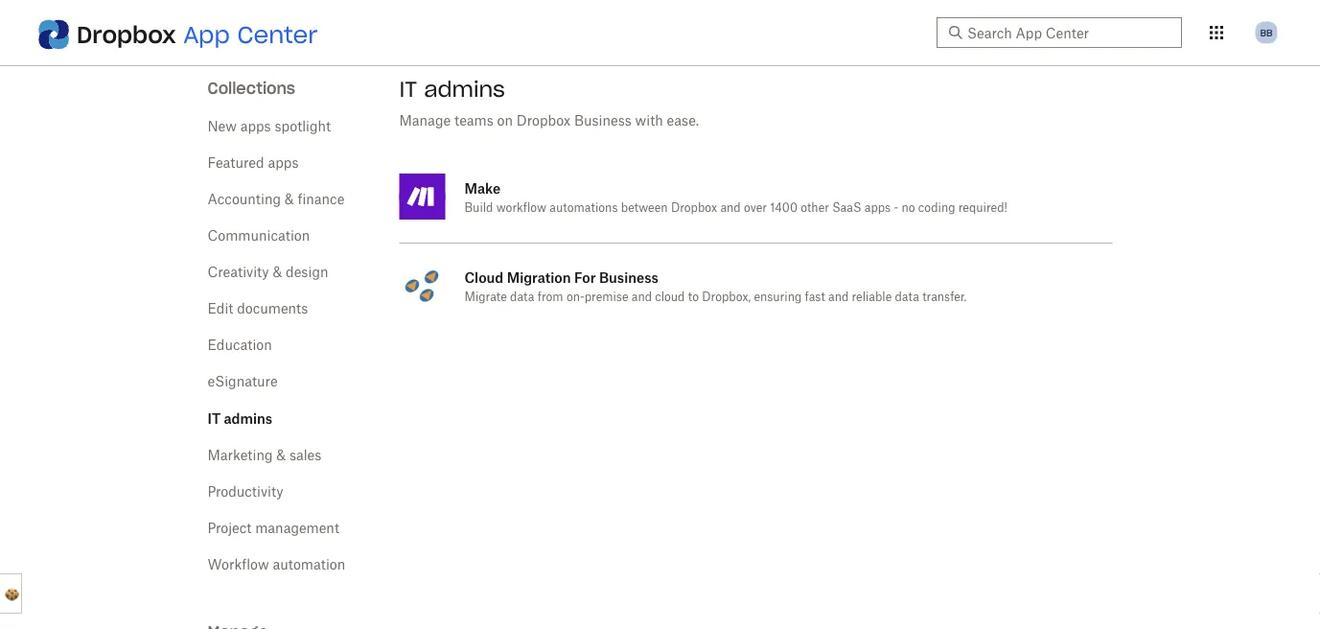Task type: vqa. For each thing, say whether or not it's contained in the screenshot.
All Files list item
no



Task type: describe. For each thing, give the bounding box(es) containing it.
migrate
[[465, 292, 507, 303]]

between
[[621, 202, 668, 214]]

make
[[465, 180, 501, 196]]

communication link
[[208, 229, 310, 243]]

over
[[744, 202, 767, 214]]

featured
[[208, 156, 264, 170]]

productivity link
[[208, 485, 284, 499]]

0 vertical spatial it admins
[[400, 76, 505, 103]]

teams
[[455, 114, 494, 128]]

0 horizontal spatial and
[[632, 292, 652, 303]]

edit
[[208, 302, 233, 316]]

featured apps
[[208, 156, 299, 170]]

design
[[286, 266, 328, 279]]

cloud
[[656, 292, 685, 303]]

saas
[[833, 202, 862, 214]]

no
[[902, 202, 916, 214]]

with
[[636, 114, 664, 128]]

transfer.
[[923, 292, 967, 303]]

manage teams on dropbox business with ease.
[[400, 114, 700, 128]]

workflow
[[497, 202, 547, 214]]

and inside make build workflow automations between dropbox and over 1400 other saas apps - no coding required!
[[721, 202, 741, 214]]

from
[[538, 292, 564, 303]]

accounting & finance link
[[208, 193, 345, 206]]

to
[[689, 292, 699, 303]]

required!
[[959, 202, 1008, 214]]

edit documents link
[[208, 302, 308, 316]]

center
[[237, 20, 318, 49]]

reliable
[[852, 292, 892, 303]]

productivity
[[208, 485, 284, 499]]

& for design
[[273, 266, 282, 279]]

dropbox,
[[702, 292, 751, 303]]

project management link
[[208, 522, 340, 535]]

creativity & design link
[[208, 266, 328, 279]]

workflow
[[208, 558, 269, 572]]

education
[[208, 339, 272, 352]]

0 vertical spatial business
[[575, 114, 632, 128]]

build
[[465, 202, 493, 214]]

0 vertical spatial admins
[[424, 76, 505, 103]]

featured apps link
[[208, 156, 299, 170]]

-
[[894, 202, 899, 214]]

cloud
[[465, 269, 504, 285]]

new
[[208, 120, 237, 133]]

1 horizontal spatial dropbox
[[517, 114, 571, 128]]

management
[[255, 522, 340, 535]]

bb button
[[1252, 17, 1283, 48]]

1 vertical spatial admins
[[224, 410, 273, 426]]

marketing
[[208, 449, 273, 462]]

ease.
[[667, 114, 700, 128]]

sales
[[290, 449, 322, 462]]

fast
[[805, 292, 826, 303]]

ensuring
[[755, 292, 802, 303]]

on-
[[567, 292, 585, 303]]



Task type: locate. For each thing, give the bounding box(es) containing it.
admins down 'esignature' link
[[224, 410, 273, 426]]

& for sales
[[277, 449, 286, 462]]

2 horizontal spatial dropbox
[[671, 202, 718, 214]]

1 vertical spatial dropbox
[[517, 114, 571, 128]]

and left cloud
[[632, 292, 652, 303]]

1 horizontal spatial it
[[400, 76, 418, 103]]

esignature
[[208, 375, 278, 389]]

dropbox
[[77, 20, 176, 49], [517, 114, 571, 128], [671, 202, 718, 214]]

bb
[[1261, 26, 1274, 38]]

dropbox left app
[[77, 20, 176, 49]]

0 vertical spatial it
[[400, 76, 418, 103]]

1 data from the left
[[510, 292, 535, 303]]

data right reliable
[[896, 292, 920, 303]]

accounting & finance
[[208, 193, 345, 206]]

workflow automation
[[208, 558, 346, 572]]

premise
[[585, 292, 629, 303]]

and right fast
[[829, 292, 849, 303]]

1 horizontal spatial and
[[721, 202, 741, 214]]

esignature link
[[208, 375, 278, 389]]

cloud migration for business migrate data from on-premise and cloud to dropbox, ensuring fast and reliable data transfer.
[[465, 269, 967, 303]]

data
[[510, 292, 535, 303], [896, 292, 920, 303]]

0 horizontal spatial it admins
[[208, 410, 273, 426]]

business up premise at left
[[600, 269, 659, 285]]

edit documents
[[208, 302, 308, 316]]

it admins down 'esignature' link
[[208, 410, 273, 426]]

dropbox inside make build workflow automations between dropbox and over 1400 other saas apps - no coding required!
[[671, 202, 718, 214]]

0 horizontal spatial it
[[208, 410, 221, 426]]

dropbox right between
[[671, 202, 718, 214]]

app
[[183, 20, 230, 49]]

0 horizontal spatial admins
[[224, 410, 273, 426]]

& left "sales"
[[277, 449, 286, 462]]

1 vertical spatial &
[[273, 266, 282, 279]]

automation
[[273, 558, 346, 572]]

2 vertical spatial apps
[[865, 202, 891, 214]]

data down the migration on the top
[[510, 292, 535, 303]]

new apps spotlight
[[208, 120, 331, 133]]

1 vertical spatial business
[[600, 269, 659, 285]]

collections
[[208, 78, 296, 98]]

1 vertical spatial apps
[[268, 156, 299, 170]]

1 horizontal spatial it admins
[[400, 76, 505, 103]]

0 horizontal spatial dropbox
[[77, 20, 176, 49]]

and left over
[[721, 202, 741, 214]]

business inside cloud migration for business migrate data from on-premise and cloud to dropbox, ensuring fast and reliable data transfer.
[[600, 269, 659, 285]]

accounting
[[208, 193, 281, 206]]

1 horizontal spatial data
[[896, 292, 920, 303]]

apps right new
[[240, 120, 271, 133]]

1400
[[771, 202, 798, 214]]

coding
[[919, 202, 956, 214]]

& for finance
[[285, 193, 294, 206]]

project
[[208, 522, 252, 535]]

make build workflow automations between dropbox and over 1400 other saas apps - no coding required!
[[465, 180, 1008, 214]]

it
[[400, 76, 418, 103], [208, 410, 221, 426]]

apps for featured
[[268, 156, 299, 170]]

2 horizontal spatial and
[[829, 292, 849, 303]]

business left "with"
[[575, 114, 632, 128]]

new apps spotlight link
[[208, 120, 331, 133]]

communication
[[208, 229, 310, 243]]

finance
[[298, 193, 345, 206]]

project management
[[208, 522, 340, 535]]

manage
[[400, 114, 451, 128]]

apps up accounting & finance link
[[268, 156, 299, 170]]

and
[[721, 202, 741, 214], [632, 292, 652, 303], [829, 292, 849, 303]]

2 data from the left
[[896, 292, 920, 303]]

business
[[575, 114, 632, 128], [600, 269, 659, 285]]

migration
[[507, 269, 571, 285]]

admins up teams
[[424, 76, 505, 103]]

admins
[[424, 76, 505, 103], [224, 410, 273, 426]]

it up the marketing
[[208, 410, 221, 426]]

0 vertical spatial dropbox
[[77, 20, 176, 49]]

apps inside make build workflow automations between dropbox and over 1400 other saas apps - no coding required!
[[865, 202, 891, 214]]

documents
[[237, 302, 308, 316]]

marketing & sales link
[[208, 449, 322, 462]]

& left finance
[[285, 193, 294, 206]]

creativity & design
[[208, 266, 328, 279]]

apps for new
[[240, 120, 271, 133]]

1 vertical spatial it
[[208, 410, 221, 426]]

2 vertical spatial &
[[277, 449, 286, 462]]

& left "design"
[[273, 266, 282, 279]]

it admins link
[[208, 410, 273, 426]]

it admins up teams
[[400, 76, 505, 103]]

workflow automation link
[[208, 558, 346, 572]]

on
[[497, 114, 513, 128]]

dropbox right on
[[517, 114, 571, 128]]

0 vertical spatial apps
[[240, 120, 271, 133]]

0 vertical spatial &
[[285, 193, 294, 206]]

&
[[285, 193, 294, 206], [273, 266, 282, 279], [277, 449, 286, 462]]

creativity
[[208, 266, 269, 279]]

marketing & sales
[[208, 449, 322, 462]]

1 vertical spatial it admins
[[208, 410, 273, 426]]

Search App Center text field
[[968, 22, 1171, 43]]

education link
[[208, 339, 272, 352]]

other
[[801, 202, 830, 214]]

dropbox app center
[[77, 20, 318, 49]]

apps
[[240, 120, 271, 133], [268, 156, 299, 170], [865, 202, 891, 214]]

it up manage
[[400, 76, 418, 103]]

0 horizontal spatial data
[[510, 292, 535, 303]]

2 vertical spatial dropbox
[[671, 202, 718, 214]]

apps left the -
[[865, 202, 891, 214]]

1 horizontal spatial admins
[[424, 76, 505, 103]]

for
[[575, 269, 596, 285]]

it admins
[[400, 76, 505, 103], [208, 410, 273, 426]]

automations
[[550, 202, 618, 214]]

spotlight
[[275, 120, 331, 133]]



